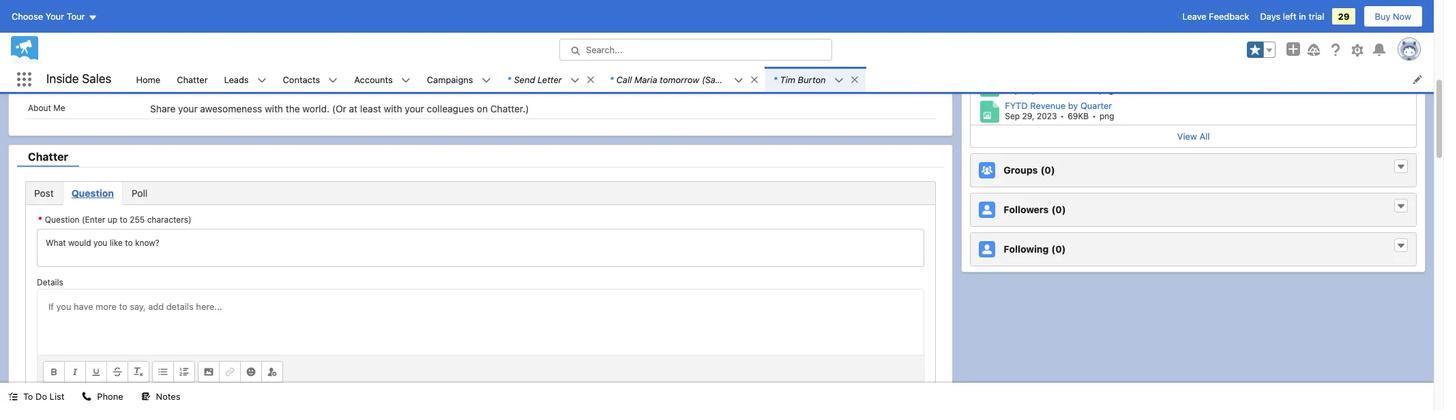 Task type: vqa. For each thing, say whether or not it's contained in the screenshot.
Search Setup text box
no



Task type: describe. For each thing, give the bounding box(es) containing it.
2023 for 67
[[1037, 85, 1057, 96]]

campaigns
[[427, 74, 473, 85]]

call
[[616, 74, 632, 85]]

1 vertical spatial question
[[45, 215, 80, 225]]

29, for 69
[[1022, 111, 1034, 121]]

burton
[[798, 74, 826, 85]]

background
[[39, 76, 92, 87]]

groups (0)
[[1004, 165, 1055, 176]]

kb for 69 kb
[[1078, 111, 1089, 121]]

2023 for 69
[[1037, 111, 1057, 121]]

your
[[45, 11, 64, 22]]

* question (enter up to 255 characters)
[[38, 215, 191, 225]]

(0) for followers (0)
[[1051, 204, 1066, 216]]

sep 29, 2023 for 69 kb
[[1005, 111, 1057, 121]]

characters)
[[147, 215, 191, 225]]

tour
[[67, 11, 85, 22]]

leave
[[1182, 11, 1206, 22]]

* send letter
[[507, 74, 562, 85]]

accounts list item
[[346, 67, 419, 92]]

days left in trial
[[1260, 11, 1324, 22]]

tomorrow
[[660, 74, 699, 85]]

sep for 67
[[1005, 85, 1020, 96]]

choose your tour
[[12, 11, 85, 22]]

share
[[150, 103, 176, 115]]

* call maria tomorrow (sample)
[[610, 74, 739, 85]]

* for * tim burton
[[773, 74, 777, 85]]

leave feedback link
[[1182, 11, 1249, 22]]

255
[[130, 215, 145, 225]]

poll link
[[123, 182, 156, 205]]

maria
[[634, 74, 657, 85]]

(sample)
[[702, 74, 739, 85]]

choose
[[12, 11, 43, 22]]

fytd revenue by quarter
[[1005, 100, 1112, 111]]

2 list item from the left
[[601, 67, 765, 92]]

leave feedback
[[1182, 11, 1249, 22]]

29
[[1338, 11, 1350, 22]]

world.
[[302, 103, 329, 115]]

revenue
[[1030, 100, 1066, 111]]

phone
[[97, 392, 123, 402]]

in
[[1299, 11, 1306, 22]]

fytd
[[1005, 100, 1028, 111]]

text default image inside phone button
[[82, 392, 92, 402]]

png for 69 kb
[[1099, 111, 1114, 121]]

(or
[[332, 103, 346, 115]]

to
[[23, 392, 33, 402]]

contacts list item
[[275, 67, 346, 92]]

sales
[[82, 72, 111, 86]]

chatter for left chatter link
[[28, 151, 68, 163]]

inside
[[46, 72, 79, 86]]

(enter
[[82, 215, 105, 225]]

now
[[1393, 11, 1411, 22]]

home link
[[128, 67, 169, 92]]

view all
[[1177, 131, 1210, 142]]

kb for 67 kb
[[1077, 85, 1088, 96]]

69 kb
[[1068, 111, 1089, 121]]

send
[[514, 74, 535, 85]]

campaigns list item
[[419, 67, 499, 92]]

2 your from the left
[[405, 103, 424, 115]]

followers (0)
[[1004, 204, 1066, 216]]

campaigns link
[[419, 67, 481, 92]]

contacts
[[283, 74, 320, 85]]

details
[[37, 278, 63, 288]]

buy now button
[[1363, 5, 1423, 27]]

following
[[1004, 244, 1049, 255]]

notes
[[156, 392, 180, 402]]

notes button
[[133, 383, 189, 411]]

align text element
[[152, 362, 195, 383]]

to
[[120, 215, 127, 225]]

view all link
[[971, 125, 1416, 147]]

3 list item from the left
[[765, 67, 865, 92]]

files (3+)
[[1004, 24, 1049, 36]]

text default image inside leads 'list item'
[[257, 76, 266, 85]]

least
[[360, 103, 381, 115]]

by
[[1068, 100, 1078, 111]]

text default image inside contacts list item
[[328, 76, 338, 85]]

text default image inside accounts list item
[[401, 76, 411, 85]]

contacts link
[[275, 67, 328, 92]]

trial
[[1309, 11, 1324, 22]]

accounts
[[354, 74, 393, 85]]

1 your from the left
[[178, 103, 198, 115]]

the
[[286, 103, 300, 115]]



Task type: locate. For each thing, give the bounding box(es) containing it.
your left colleagues
[[405, 103, 424, 115]]

* for * send letter
[[507, 74, 511, 85]]

feedback
[[1209, 11, 1249, 22]]

* left send
[[507, 74, 511, 85]]

1 sep from the top
[[1005, 85, 1020, 96]]

0 vertical spatial 2023
[[1037, 85, 1057, 96]]

left
[[1283, 11, 1296, 22]]

* for * question (enter up to 255 characters)
[[38, 215, 42, 225]]

1 vertical spatial chatter
[[28, 151, 68, 163]]

png up quarter
[[1099, 85, 1114, 96]]

post
[[34, 188, 54, 199]]

chatter link up 'post' link
[[17, 151, 79, 167]]

69
[[1068, 111, 1078, 121]]

1 horizontal spatial chatter
[[177, 74, 208, 85]]

0 vertical spatial sep
[[1005, 85, 1020, 96]]

search...
[[586, 44, 622, 55]]

home
[[136, 74, 160, 85]]

1 vertical spatial sep 29, 2023
[[1005, 111, 1057, 121]]

groups
[[1004, 165, 1038, 176]]

2023 up revenue
[[1037, 85, 1057, 96]]

sep 29, 2023 left 69
[[1005, 111, 1057, 121]]

leads link
[[216, 67, 257, 92]]

0 vertical spatial png
[[1099, 85, 1114, 96]]

about me
[[28, 103, 65, 113]]

1 vertical spatial chatter link
[[17, 151, 79, 167]]

chatter link
[[169, 67, 216, 92], [17, 151, 79, 167]]

(3+)
[[1028, 24, 1049, 36]]

1 sep 29, 2023 from the top
[[1005, 85, 1057, 96]]

1 horizontal spatial with
[[384, 103, 402, 115]]

group
[[1247, 42, 1276, 58]]

0 vertical spatial sep 29, 2023
[[1005, 85, 1057, 96]]

toolbar
[[38, 355, 924, 389]]

1 vertical spatial sep
[[1005, 111, 1020, 121]]

* left tim in the top right of the page
[[773, 74, 777, 85]]

list
[[128, 67, 1434, 92]]

2 2023 from the top
[[1037, 111, 1057, 121]]

29, for 67
[[1022, 85, 1034, 96]]

all
[[1199, 131, 1210, 142]]

me
[[53, 103, 65, 113]]

inside sales
[[46, 72, 111, 86]]

tab list
[[25, 181, 936, 205]]

question inside "link"
[[71, 188, 114, 199]]

chatter up 'post' link
[[28, 151, 68, 163]]

days
[[1260, 11, 1280, 22]]

chatter link up share
[[169, 67, 216, 92]]

following (0)
[[1004, 244, 1066, 255]]

do
[[36, 392, 47, 402]]

kb up by
[[1077, 85, 1088, 96]]

with left the
[[265, 103, 283, 115]]

1 29, from the top
[[1022, 85, 1034, 96]]

png right "69 kb"
[[1099, 111, 1114, 121]]

text default image inside notes button
[[141, 392, 150, 402]]

chatter
[[177, 74, 208, 85], [28, 151, 68, 163]]

kb
[[1077, 85, 1088, 96], [1078, 111, 1089, 121]]

at
[[349, 103, 358, 115]]

0 vertical spatial 29,
[[1022, 85, 1034, 96]]

1 list item from the left
[[499, 67, 601, 92]]

up
[[108, 215, 117, 225]]

followers
[[1004, 204, 1049, 216]]

chatter for the top chatter link
[[177, 74, 208, 85]]

(0)
[[1041, 165, 1055, 176], [1051, 204, 1066, 216], [1051, 244, 1066, 255]]

text default image
[[749, 75, 759, 84], [257, 76, 266, 85], [834, 76, 844, 85], [1396, 163, 1406, 172], [1396, 202, 1406, 212], [141, 392, 150, 402]]

0 vertical spatial kb
[[1077, 85, 1088, 96]]

(0) for following (0)
[[1051, 244, 1066, 255]]

1 horizontal spatial your
[[405, 103, 424, 115]]

1 vertical spatial (0)
[[1051, 204, 1066, 216]]

search... button
[[559, 39, 832, 61]]

to do list
[[23, 392, 64, 402]]

buy now
[[1375, 11, 1411, 22]]

with right 'least'
[[384, 103, 402, 115]]

list item
[[499, 67, 601, 92], [601, 67, 765, 92], [765, 67, 865, 92]]

leads
[[224, 74, 249, 85]]

1 vertical spatial kb
[[1078, 111, 1089, 121]]

2 29, from the top
[[1022, 111, 1034, 121]]

chatter.)
[[490, 103, 529, 115]]

sep 29, 2023
[[1005, 85, 1057, 96], [1005, 111, 1057, 121]]

0 horizontal spatial with
[[265, 103, 283, 115]]

choose your tour button
[[11, 5, 98, 27]]

sep left revenue
[[1005, 111, 1020, 121]]

2 sep 29, 2023 from the top
[[1005, 111, 1057, 121]]

text default image inside campaigns list item
[[481, 76, 491, 85]]

* left call
[[610, 74, 614, 85]]

list containing home
[[128, 67, 1434, 92]]

2 with from the left
[[384, 103, 402, 115]]

67 kb
[[1068, 85, 1088, 96]]

0 vertical spatial chatter link
[[169, 67, 216, 92]]

your right share
[[178, 103, 198, 115]]

sep 29, 2023 for 67 kb
[[1005, 85, 1057, 96]]

29, up the fytd at the top right of the page
[[1022, 85, 1034, 96]]

29, left 69
[[1022, 111, 1034, 121]]

1 vertical spatial 29,
[[1022, 111, 1034, 121]]

* down post at the top left
[[38, 215, 42, 225]]

1 vertical spatial png
[[1099, 111, 1114, 121]]

text default image
[[1396, 22, 1406, 32], [586, 75, 595, 84], [850, 75, 859, 84], [328, 76, 338, 85], [401, 76, 411, 85], [481, 76, 491, 85], [570, 76, 580, 85], [734, 76, 743, 85], [1396, 242, 1406, 251], [8, 392, 18, 402], [82, 392, 92, 402]]

(0) for groups (0)
[[1041, 165, 1055, 176]]

accounts link
[[346, 67, 401, 92]]

Details text field
[[38, 290, 924, 355]]

files
[[1004, 24, 1026, 36]]

2 vertical spatial (0)
[[1051, 244, 1066, 255]]

0 horizontal spatial chatter
[[28, 151, 68, 163]]

format text element
[[43, 362, 149, 383]]

0 vertical spatial question
[[71, 188, 114, 199]]

2 png from the top
[[1099, 111, 1114, 121]]

kb right by
[[1078, 111, 1089, 121]]

0 vertical spatial (0)
[[1041, 165, 1055, 176]]

What would you like to know? text field
[[37, 229, 924, 267]]

poll
[[132, 188, 148, 199]]

sep 29, 2023 up the fytd at the top right of the page
[[1005, 85, 1057, 96]]

1 with from the left
[[265, 103, 283, 115]]

1 vertical spatial 2023
[[1037, 111, 1057, 121]]

leads list item
[[216, 67, 275, 92]]

2023 left 69
[[1037, 111, 1057, 121]]

question up (enter
[[71, 188, 114, 199]]

question left (enter
[[45, 215, 80, 225]]

quarter
[[1080, 100, 1112, 111]]

* tim burton
[[773, 74, 826, 85]]

1 png from the top
[[1099, 85, 1114, 96]]

2 sep from the top
[[1005, 111, 1020, 121]]

67
[[1068, 85, 1077, 96]]

text default image inside to do list button
[[8, 392, 18, 402]]

tim
[[780, 74, 795, 85]]

sep for 69
[[1005, 111, 1020, 121]]

list
[[50, 392, 64, 402]]

(0) right the groups
[[1041, 165, 1055, 176]]

(0) right following
[[1051, 244, 1066, 255]]

png for 67 kb
[[1099, 85, 1114, 96]]

0 horizontal spatial chatter link
[[17, 151, 79, 167]]

1 2023 from the top
[[1037, 85, 1057, 96]]

view
[[1177, 131, 1197, 142]]

insert content element
[[198, 362, 283, 383]]

chatter right home
[[177, 74, 208, 85]]

1 horizontal spatial chatter link
[[169, 67, 216, 92]]

question link
[[63, 182, 123, 205]]

0 horizontal spatial your
[[178, 103, 198, 115]]

colleagues
[[427, 103, 474, 115]]

sep up the fytd at the top right of the page
[[1005, 85, 1020, 96]]

png
[[1099, 85, 1114, 96], [1099, 111, 1114, 121]]

share your awesomeness with the world. (or at least with your colleagues on chatter.)
[[150, 103, 529, 115]]

* for * call maria tomorrow (sample)
[[610, 74, 614, 85]]

sep
[[1005, 85, 1020, 96], [1005, 111, 1020, 121]]

(0) right followers
[[1051, 204, 1066, 216]]

post link
[[26, 182, 63, 205]]

background button
[[18, 71, 944, 93]]

letter
[[537, 74, 562, 85]]

about
[[28, 103, 51, 113]]

0 vertical spatial chatter
[[177, 74, 208, 85]]

buy
[[1375, 11, 1390, 22]]

to do list button
[[0, 383, 73, 411]]

on
[[477, 103, 488, 115]]

tab list containing post
[[25, 181, 936, 205]]

phone button
[[74, 383, 131, 411]]



